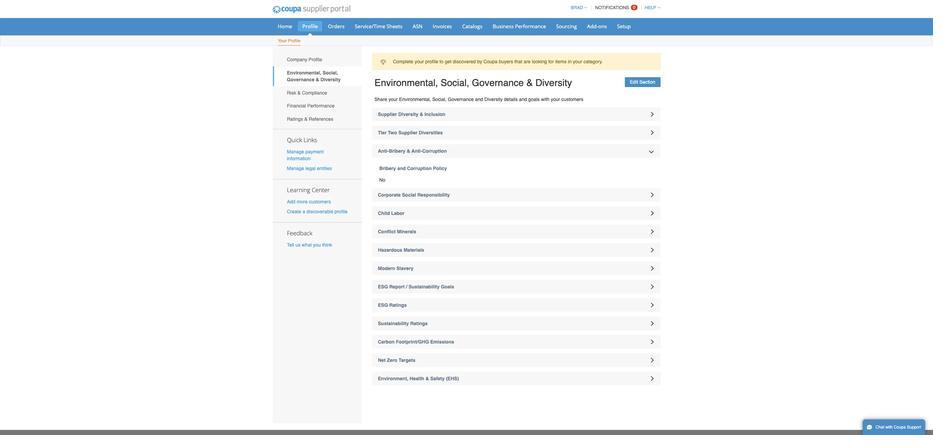 Task type: describe. For each thing, give the bounding box(es) containing it.
details
[[504, 97, 518, 102]]

diversity down for
[[536, 77, 572, 88]]

corporate social responsibility
[[378, 192, 450, 198]]

center
[[312, 186, 330, 194]]

share your environmental, social, governance and diversity details and goals with your customers
[[375, 97, 584, 102]]

1 vertical spatial customers
[[309, 199, 331, 205]]

anti-bribery & anti-corruption button
[[372, 144, 661, 158]]

bribery inside dropdown button
[[389, 148, 406, 154]]

sustainability ratings heading
[[372, 317, 661, 330]]

quick
[[287, 136, 302, 144]]

bribery and corruption policy
[[379, 166, 447, 171]]

zero
[[387, 358, 397, 363]]

financial performance link
[[273, 99, 362, 113]]

manage legal entities
[[287, 166, 332, 171]]

corporate
[[378, 192, 401, 198]]

& inside the environmental, social, governance & diversity
[[316, 77, 319, 82]]

1 vertical spatial social,
[[441, 77, 469, 88]]

anti-bribery & anti-corruption heading
[[372, 144, 661, 158]]

environment,
[[378, 376, 409, 381]]

company profile link
[[273, 53, 362, 66]]

are
[[524, 59, 531, 64]]

references
[[309, 116, 333, 122]]

financial performance
[[287, 103, 335, 109]]

1 vertical spatial bribery
[[379, 166, 396, 171]]

edit
[[630, 79, 638, 85]]

sourcing link
[[552, 21, 582, 31]]

hazardous materials button
[[372, 243, 661, 257]]

two
[[388, 130, 397, 135]]

hazardous materials
[[378, 247, 424, 253]]

looking
[[532, 59, 547, 64]]

policy
[[433, 166, 447, 171]]

company profile
[[287, 57, 322, 62]]

business
[[493, 23, 514, 30]]

information
[[287, 156, 311, 161]]

business performance
[[493, 23, 546, 30]]

risk
[[287, 90, 296, 96]]

links
[[304, 136, 317, 144]]

supplier diversity & inclusion heading
[[372, 108, 661, 121]]

risk & compliance link
[[273, 86, 362, 99]]

child labor heading
[[372, 207, 661, 220]]

coupa inside 'alert'
[[484, 59, 498, 64]]

environmental, social, governance & diversity inside environmental, social, governance & diversity link
[[287, 70, 341, 82]]

setup link
[[613, 21, 636, 31]]

learning center
[[287, 186, 330, 194]]

environment, health & safety (ehs) button
[[372, 372, 661, 386]]

get
[[445, 59, 452, 64]]

1 horizontal spatial environmental, social, governance & diversity
[[375, 77, 572, 88]]

responsibility
[[418, 192, 450, 198]]

complete
[[393, 59, 414, 64]]

safety
[[431, 376, 445, 381]]

company
[[287, 57, 307, 62]]

ratings for esg
[[389, 303, 407, 308]]

your right complete
[[415, 59, 424, 64]]

0 horizontal spatial with
[[541, 97, 550, 102]]

diversities
[[419, 130, 443, 135]]

esg for esg report / sustainability goals
[[378, 284, 388, 290]]

esg report / sustainability goals heading
[[372, 280, 661, 294]]

tier
[[378, 130, 387, 135]]

labor
[[391, 211, 405, 216]]

to
[[440, 59, 444, 64]]

health
[[410, 376, 424, 381]]

0 horizontal spatial profile
[[335, 209, 348, 214]]

legal
[[306, 166, 316, 171]]

create a discoverable profile
[[287, 209, 348, 214]]

chat with coupa support button
[[863, 420, 926, 435]]

your profile link
[[278, 37, 301, 46]]

2 anti- from the left
[[412, 148, 422, 154]]

category.
[[584, 59, 603, 64]]

corruption inside dropdown button
[[422, 148, 447, 154]]

ratings & references link
[[273, 113, 362, 126]]

esg ratings heading
[[372, 298, 661, 312]]

inclusion
[[425, 112, 446, 117]]

orders link
[[324, 21, 349, 31]]

supplier diversity & inclusion
[[378, 112, 446, 117]]

diversity inside the environmental, social, governance & diversity
[[321, 77, 341, 82]]

performance for business performance
[[515, 23, 546, 30]]

your
[[278, 38, 287, 43]]

discovered
[[453, 59, 476, 64]]

2 horizontal spatial and
[[519, 97, 527, 102]]

1 anti- from the left
[[378, 148, 389, 154]]

think
[[322, 242, 332, 248]]

0
[[633, 5, 636, 10]]

carbon footprint/ghg emissions
[[378, 339, 454, 345]]

1 horizontal spatial and
[[475, 97, 483, 102]]

by
[[477, 59, 482, 64]]

& up goals
[[527, 77, 533, 88]]

discoverable
[[307, 209, 333, 214]]

support
[[907, 425, 922, 430]]

learning
[[287, 186, 310, 194]]

corporate social responsibility heading
[[372, 188, 661, 202]]

for
[[549, 59, 554, 64]]

sustainability inside "esg report / sustainability goals" dropdown button
[[409, 284, 440, 290]]

conflict minerals heading
[[372, 225, 661, 239]]

share
[[375, 97, 387, 102]]

hazardous materials heading
[[372, 243, 661, 257]]

modern
[[378, 266, 395, 271]]

child
[[378, 211, 390, 216]]

performance for financial performance
[[307, 103, 335, 109]]

0 vertical spatial supplier
[[378, 112, 397, 117]]

help
[[645, 5, 657, 10]]

asn link
[[408, 21, 427, 31]]

entities
[[317, 166, 332, 171]]

0 horizontal spatial and
[[397, 166, 406, 171]]

esg ratings button
[[372, 298, 661, 312]]

navigation containing notifications 0
[[568, 1, 661, 14]]

complete your profile to get discovered by coupa buyers that are looking for items in your category.
[[393, 59, 603, 64]]

corporate social responsibility button
[[372, 188, 661, 202]]

conflict minerals button
[[372, 225, 661, 239]]

1 vertical spatial corruption
[[407, 166, 432, 171]]

& inside "link"
[[298, 90, 301, 96]]

slavery
[[397, 266, 414, 271]]

esg report / sustainability goals
[[378, 284, 454, 290]]

net
[[378, 358, 386, 363]]

compliance
[[302, 90, 327, 96]]

add more customers
[[287, 199, 331, 205]]

(ehs)
[[446, 376, 459, 381]]

your right share on the left of the page
[[389, 97, 398, 102]]



Task type: locate. For each thing, give the bounding box(es) containing it.
0 vertical spatial sustainability
[[409, 284, 440, 290]]

1 vertical spatial profile
[[335, 209, 348, 214]]

0 horizontal spatial ratings
[[287, 116, 303, 122]]

0 horizontal spatial supplier
[[378, 112, 397, 117]]

minerals
[[397, 229, 416, 234]]

0 vertical spatial environmental,
[[287, 70, 321, 76]]

ratings inside "sustainability ratings" dropdown button
[[410, 321, 428, 326]]

ratings inside esg ratings dropdown button
[[389, 303, 407, 308]]

and down anti-bribery & anti-corruption
[[397, 166, 406, 171]]

net zero targets heading
[[372, 354, 661, 367]]

1 horizontal spatial performance
[[515, 23, 546, 30]]

risk & compliance
[[287, 90, 327, 96]]

a
[[303, 209, 305, 214]]

diversity up the tier two supplier diversities
[[398, 112, 419, 117]]

in
[[568, 59, 572, 64]]

esg left the 'report'
[[378, 284, 388, 290]]

1 vertical spatial sustainability
[[378, 321, 409, 326]]

social, down company profile link
[[323, 70, 338, 76]]

1 horizontal spatial coupa
[[894, 425, 906, 430]]

0 horizontal spatial environmental, social, governance & diversity
[[287, 70, 341, 82]]

1 vertical spatial coupa
[[894, 425, 906, 430]]

ons
[[599, 23, 607, 30]]

targets
[[399, 358, 416, 363]]

sustainability down esg ratings in the left bottom of the page
[[378, 321, 409, 326]]

coupa supplier portal image
[[268, 1, 355, 18]]

tell
[[287, 242, 294, 248]]

supplier right two
[[399, 130, 418, 135]]

0 vertical spatial with
[[541, 97, 550, 102]]

environmental, social, governance & diversity up share your environmental, social, governance and diversity details and goals with your customers
[[375, 77, 572, 88]]

manage up information
[[287, 149, 304, 154]]

2 esg from the top
[[378, 303, 388, 308]]

esg for esg ratings
[[378, 303, 388, 308]]

manage for manage payment information
[[287, 149, 304, 154]]

0 horizontal spatial coupa
[[484, 59, 498, 64]]

& left safety
[[426, 376, 429, 381]]

2 horizontal spatial ratings
[[410, 321, 428, 326]]

service/time sheets link
[[351, 21, 407, 31]]

buyers
[[499, 59, 513, 64]]

more
[[297, 199, 308, 205]]

1 vertical spatial performance
[[307, 103, 335, 109]]

1 horizontal spatial supplier
[[399, 130, 418, 135]]

footprint/ghg
[[396, 339, 429, 345]]

social, up inclusion
[[432, 97, 447, 102]]

emissions
[[430, 339, 454, 345]]

navigation
[[568, 1, 661, 14]]

carbon
[[378, 339, 395, 345]]

sustainability inside "sustainability ratings" dropdown button
[[378, 321, 409, 326]]

corruption up policy
[[422, 148, 447, 154]]

conflict minerals
[[378, 229, 416, 234]]

environmental, down company profile
[[287, 70, 321, 76]]

modern slavery heading
[[372, 262, 661, 275]]

performance right business
[[515, 23, 546, 30]]

with right goals
[[541, 97, 550, 102]]

esg up sustainability ratings on the left
[[378, 303, 388, 308]]

notifications
[[596, 5, 629, 10]]

orders
[[328, 23, 345, 30]]

anti- down the tier
[[378, 148, 389, 154]]

sustainability right /
[[409, 284, 440, 290]]

social, down get
[[441, 77, 469, 88]]

net zero targets
[[378, 358, 416, 363]]

social, inside environmental, social, governance & diversity link
[[323, 70, 338, 76]]

with
[[541, 97, 550, 102], [886, 425, 893, 430]]

section
[[640, 79, 656, 85]]

corruption
[[422, 148, 447, 154], [407, 166, 432, 171]]

chat
[[876, 425, 885, 430]]

profile right your
[[288, 38, 301, 43]]

0 horizontal spatial performance
[[307, 103, 335, 109]]

service/time sheets
[[355, 23, 403, 30]]

0 vertical spatial corruption
[[422, 148, 447, 154]]

0 vertical spatial customers
[[562, 97, 584, 102]]

1 vertical spatial supplier
[[399, 130, 418, 135]]

child labor button
[[372, 207, 661, 220]]

add-ons link
[[583, 21, 612, 31]]

profile inside complete your profile to get discovered by coupa buyers that are looking for items in your category. 'alert'
[[425, 59, 438, 64]]

environmental, up supplier diversity & inclusion
[[399, 97, 431, 102]]

with inside button
[[886, 425, 893, 430]]

diversity inside dropdown button
[[398, 112, 419, 117]]

your right goals
[[551, 97, 560, 102]]

0 vertical spatial manage
[[287, 149, 304, 154]]

environmental,
[[287, 70, 321, 76], [375, 77, 438, 88], [399, 97, 431, 102]]

goals
[[441, 284, 454, 290]]

corruption down anti-bribery & anti-corruption
[[407, 166, 432, 171]]

tier two supplier diversities heading
[[372, 126, 661, 140]]

0 vertical spatial social,
[[323, 70, 338, 76]]

brad
[[571, 5, 583, 10]]

1 vertical spatial with
[[886, 425, 893, 430]]

sustainability ratings
[[378, 321, 428, 326]]

profile for company profile
[[309, 57, 322, 62]]

/
[[406, 284, 407, 290]]

asn
[[413, 23, 423, 30]]

coupa inside button
[[894, 425, 906, 430]]

1 horizontal spatial ratings
[[389, 303, 407, 308]]

0 horizontal spatial customers
[[309, 199, 331, 205]]

1 vertical spatial manage
[[287, 166, 304, 171]]

service/time
[[355, 23, 385, 30]]

profile right discoverable
[[335, 209, 348, 214]]

1 horizontal spatial customers
[[562, 97, 584, 102]]

items
[[555, 59, 567, 64]]

anti-
[[378, 148, 389, 154], [412, 148, 422, 154]]

& right risk
[[298, 90, 301, 96]]

ratings down financial
[[287, 116, 303, 122]]

and
[[475, 97, 483, 102], [519, 97, 527, 102], [397, 166, 406, 171]]

& up risk & compliance "link" on the top left of page
[[316, 77, 319, 82]]

bribery
[[389, 148, 406, 154], [379, 166, 396, 171]]

profile for your profile
[[288, 38, 301, 43]]

sheets
[[387, 23, 403, 30]]

& down financial performance
[[305, 116, 308, 122]]

0 horizontal spatial anti-
[[378, 148, 389, 154]]

child labor
[[378, 211, 405, 216]]

environmental, down complete
[[375, 77, 438, 88]]

profile inside profile link
[[303, 23, 318, 30]]

profile up environmental, social, governance & diversity link
[[309, 57, 322, 62]]

0 vertical spatial esg
[[378, 284, 388, 290]]

environmental, social, governance & diversity up compliance on the left top of page
[[287, 70, 341, 82]]

carbon footprint/ghg emissions heading
[[372, 335, 661, 349]]

1 manage from the top
[[287, 149, 304, 154]]

0 vertical spatial coupa
[[484, 59, 498, 64]]

supplier down share on the left of the page
[[378, 112, 397, 117]]

ratings inside ratings & references link
[[287, 116, 303, 122]]

manage inside manage payment information
[[287, 149, 304, 154]]

supplier diversity & inclusion button
[[372, 108, 661, 121]]

profile left to
[[425, 59, 438, 64]]

and left goals
[[519, 97, 527, 102]]

notifications 0
[[596, 5, 636, 10]]

setup
[[617, 23, 631, 30]]

1 vertical spatial environmental,
[[375, 77, 438, 88]]

bribery up no
[[379, 166, 396, 171]]

0 vertical spatial ratings
[[287, 116, 303, 122]]

your right in
[[573, 59, 582, 64]]

profile inside your profile link
[[288, 38, 301, 43]]

quick links
[[287, 136, 317, 144]]

what
[[302, 242, 312, 248]]

performance
[[515, 23, 546, 30], [307, 103, 335, 109]]

modern slavery
[[378, 266, 414, 271]]

add-ons
[[587, 23, 607, 30]]

profile
[[425, 59, 438, 64], [335, 209, 348, 214]]

diversity up risk & compliance "link" on the top left of page
[[321, 77, 341, 82]]

profile down coupa supplier portal image on the top of the page
[[303, 23, 318, 30]]

ratings for sustainability
[[410, 321, 428, 326]]

& left inclusion
[[420, 112, 423, 117]]

ratings down the 'report'
[[389, 303, 407, 308]]

governance
[[287, 77, 315, 82], [472, 77, 524, 88], [448, 97, 474, 102]]

1 vertical spatial ratings
[[389, 303, 407, 308]]

with right chat
[[886, 425, 893, 430]]

edit section
[[630, 79, 656, 85]]

& up bribery and corruption policy
[[407, 148, 410, 154]]

carbon footprint/ghg emissions button
[[372, 335, 661, 349]]

manage for manage legal entities
[[287, 166, 304, 171]]

2 manage from the top
[[287, 166, 304, 171]]

ratings up carbon footprint/ghg emissions
[[410, 321, 428, 326]]

performance up references
[[307, 103, 335, 109]]

manage payment information
[[287, 149, 324, 161]]

manage down information
[[287, 166, 304, 171]]

bribery down two
[[389, 148, 406, 154]]

feedback
[[287, 229, 313, 237]]

2 vertical spatial social,
[[432, 97, 447, 102]]

help link
[[642, 5, 661, 10]]

profile inside company profile link
[[309, 57, 322, 62]]

your
[[415, 59, 424, 64], [573, 59, 582, 64], [389, 97, 398, 102], [551, 97, 560, 102]]

complete your profile to get discovered by coupa buyers that are looking for items in your category. alert
[[372, 53, 661, 70]]

1 vertical spatial profile
[[288, 38, 301, 43]]

1 esg from the top
[[378, 284, 388, 290]]

environment, health & safety (ehs) heading
[[372, 372, 661, 386]]

environment, health & safety (ehs)
[[378, 376, 459, 381]]

anti- up bribery and corruption policy
[[412, 148, 422, 154]]

2 vertical spatial environmental,
[[399, 97, 431, 102]]

invoices link
[[429, 21, 457, 31]]

report
[[389, 284, 405, 290]]

supplier
[[378, 112, 397, 117], [399, 130, 418, 135]]

ratings & references
[[287, 116, 333, 122]]

coupa left support
[[894, 425, 906, 430]]

diversity left 'details'
[[485, 97, 503, 102]]

0 vertical spatial bribery
[[389, 148, 406, 154]]

goals
[[529, 97, 540, 102]]

and left 'details'
[[475, 97, 483, 102]]

social
[[402, 192, 416, 198]]

0 vertical spatial profile
[[303, 23, 318, 30]]

financial
[[287, 103, 306, 109]]

2 vertical spatial ratings
[[410, 321, 428, 326]]

0 vertical spatial performance
[[515, 23, 546, 30]]

1 horizontal spatial profile
[[425, 59, 438, 64]]

1 horizontal spatial anti-
[[412, 148, 422, 154]]

1 horizontal spatial with
[[886, 425, 893, 430]]

esg ratings
[[378, 303, 407, 308]]

1 vertical spatial esg
[[378, 303, 388, 308]]

coupa right by at top right
[[484, 59, 498, 64]]

chat with coupa support
[[876, 425, 922, 430]]

tell us what you think button
[[287, 242, 332, 249]]

environmental, social, governance & diversity link
[[273, 66, 362, 86]]

0 vertical spatial profile
[[425, 59, 438, 64]]

profile
[[303, 23, 318, 30], [288, 38, 301, 43], [309, 57, 322, 62]]

coupa
[[484, 59, 498, 64], [894, 425, 906, 430]]

2 vertical spatial profile
[[309, 57, 322, 62]]



Task type: vqa. For each thing, say whether or not it's contained in the screenshot.
the "Quick"
yes



